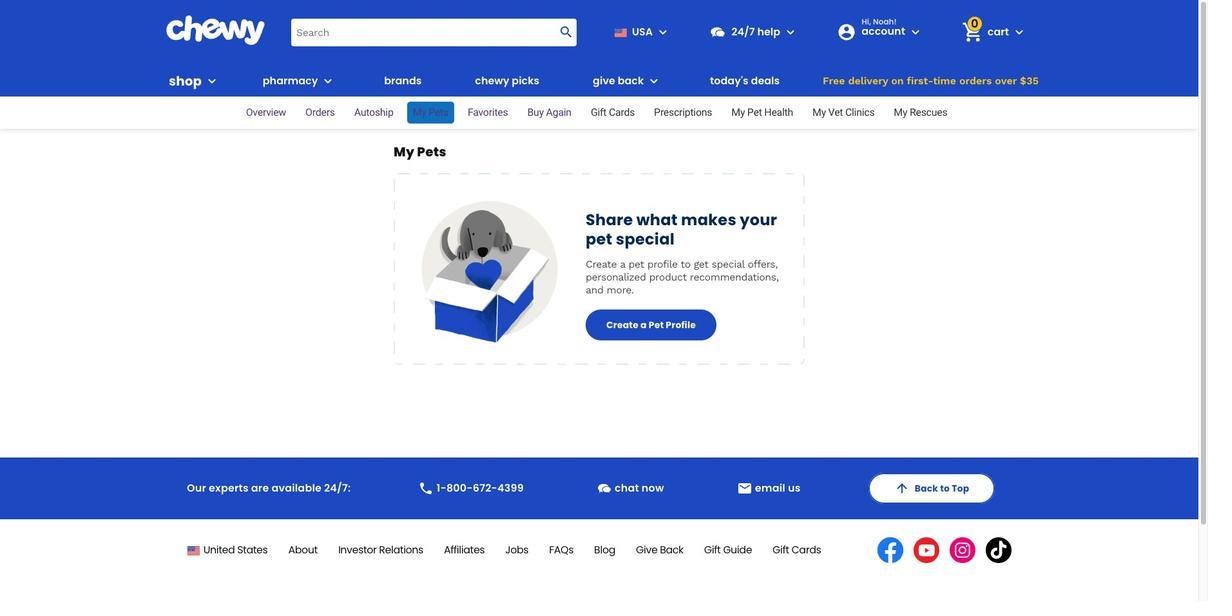 Task type: vqa. For each thing, say whether or not it's contained in the screenshot.
a within the BUTTON
yes



Task type: describe. For each thing, give the bounding box(es) containing it.
gift guide
[[704, 543, 752, 558]]

experts
[[209, 481, 249, 496]]

my vet clinics link
[[807, 102, 881, 124]]

0
[[971, 15, 979, 31]]

help
[[758, 24, 781, 39]]

about
[[288, 543, 318, 558]]

hi, noah! account
[[862, 16, 905, 39]]

autoship
[[354, 106, 394, 119]]

give back menu image
[[647, 73, 662, 89]]

1-800-672-4399
[[437, 481, 524, 496]]

prescriptions link
[[648, 102, 718, 124]]

overview link
[[240, 102, 292, 124]]

tiktok image
[[986, 538, 1012, 564]]

orders
[[960, 75, 992, 87]]

shop
[[169, 72, 202, 90]]

account
[[862, 24, 905, 39]]

shop button
[[169, 66, 220, 97]]

usa button
[[609, 17, 671, 48]]

usa
[[632, 24, 653, 39]]

back for give back link to the top
[[618, 73, 644, 88]]

24/7
[[732, 24, 755, 39]]

now
[[642, 481, 664, 496]]

over
[[995, 75, 1017, 87]]

a for pet
[[641, 319, 647, 332]]

1-
[[437, 481, 447, 496]]

my for my vet clinics link
[[813, 106, 826, 119]]

buy
[[527, 106, 544, 119]]

makes
[[681, 210, 737, 231]]

create a pet profile
[[606, 319, 696, 332]]

items image
[[961, 21, 984, 44]]

Product search field
[[291, 18, 577, 46]]

special inside share what makes your pet special
[[616, 229, 675, 250]]

prescriptions
[[654, 106, 712, 119]]

brands link
[[379, 66, 427, 97]]

to inside the create a pet profile to get special offers, personalized product recommendations, and more.
[[681, 259, 691, 271]]

chat now
[[615, 481, 664, 496]]

800-
[[447, 481, 473, 496]]

blog link
[[594, 543, 615, 558]]

first-
[[907, 75, 933, 87]]

faqs
[[549, 543, 574, 558]]

pharmacy link
[[258, 66, 318, 97]]

and
[[586, 284, 604, 297]]

deals
[[751, 73, 780, 88]]

create a pet profile to get special offers, personalized product recommendations, and more.
[[586, 259, 779, 297]]

free delivery on first-time orders over $35
[[823, 75, 1039, 87]]

0 vertical spatial gift cards link
[[585, 102, 641, 124]]

profile
[[666, 319, 696, 332]]

pet inside share what makes your pet special
[[586, 229, 613, 250]]

email
[[755, 481, 786, 496]]

more.
[[607, 284, 634, 297]]

create for create a pet profile
[[606, 319, 639, 332]]

1 horizontal spatial gift
[[704, 543, 721, 558]]

profile
[[647, 259, 678, 271]]

blog
[[594, 543, 615, 558]]

24/7:
[[324, 481, 351, 496]]

faqs link
[[549, 543, 574, 558]]

24/7 help link
[[705, 17, 781, 48]]

my rescues link
[[888, 102, 953, 124]]

affiliates link
[[444, 543, 485, 558]]

back for bottom give back link
[[660, 543, 684, 558]]

help menu image
[[783, 24, 799, 40]]

free delivery on first-time orders over $35 button
[[823, 66, 1039, 97]]

pet inside button
[[649, 319, 664, 332]]

2 horizontal spatial gift
[[773, 543, 789, 558]]

favorites
[[468, 106, 508, 119]]

give for give back link to the top
[[593, 73, 615, 88]]

to inside button
[[940, 483, 950, 496]]

chewy
[[475, 73, 509, 88]]

buy again link
[[522, 102, 577, 124]]

my down my pets link at left
[[394, 143, 415, 161]]

1 vertical spatial give back link
[[636, 543, 684, 558]]

vet
[[829, 106, 843, 119]]

top
[[952, 483, 970, 496]]

orders link
[[300, 102, 341, 124]]

menu image for the usa dropdown button
[[656, 24, 671, 40]]

investor relations link
[[338, 543, 423, 558]]

4399
[[498, 481, 524, 496]]

my vet clinics
[[813, 106, 875, 119]]

instagram image
[[950, 538, 976, 564]]

gift cards for topmost gift cards link
[[591, 106, 635, 119]]

cards for topmost gift cards link
[[609, 106, 635, 119]]

my for 'my pet health' 'link'
[[732, 106, 745, 119]]

give for bottom give back link
[[636, 543, 658, 558]]

are
[[251, 481, 269, 496]]

brands
[[384, 73, 422, 88]]

jobs
[[505, 543, 529, 558]]

again
[[546, 106, 572, 119]]

my pet health
[[732, 106, 793, 119]]

clinics
[[845, 106, 875, 119]]

back inside the 'back to top' button
[[915, 483, 938, 496]]

investor relations
[[338, 543, 423, 558]]



Task type: locate. For each thing, give the bounding box(es) containing it.
my pets down my pets link at left
[[394, 143, 447, 161]]

relations
[[379, 543, 423, 558]]

0 vertical spatial give back
[[593, 73, 644, 88]]

0 horizontal spatial cards
[[609, 106, 635, 119]]

a left 'profile'
[[641, 319, 647, 332]]

give
[[593, 73, 615, 88], [636, 543, 658, 558]]

a for pet
[[620, 259, 625, 271]]

jobs link
[[505, 543, 529, 558]]

create for create a pet profile to get special offers, personalized product recommendations, and more.
[[586, 259, 617, 271]]

about link
[[288, 543, 318, 558]]

$35
[[1020, 75, 1039, 87]]

youtube image
[[914, 538, 940, 564]]

1 vertical spatial cards
[[792, 543, 821, 558]]

gift right guide
[[773, 543, 789, 558]]

facebook image
[[878, 538, 904, 564]]

menu image
[[656, 24, 671, 40], [204, 73, 220, 89]]

chat
[[615, 481, 639, 496]]

0 horizontal spatial special
[[616, 229, 675, 250]]

back to top button
[[869, 474, 995, 505]]

favorites link
[[462, 102, 514, 124]]

available
[[272, 481, 322, 496]]

0 horizontal spatial back
[[618, 73, 644, 88]]

my for my rescues link
[[894, 106, 908, 119]]

email us link
[[732, 476, 806, 502]]

us
[[788, 481, 801, 496]]

give back left give back menu icon
[[593, 73, 644, 88]]

gift
[[591, 106, 607, 119], [704, 543, 721, 558], [773, 543, 789, 558]]

create inside the create a pet profile to get special offers, personalized product recommendations, and more.
[[586, 259, 617, 271]]

my pets
[[413, 106, 449, 119], [394, 143, 447, 161]]

cards left prescriptions
[[609, 106, 635, 119]]

to left get
[[681, 259, 691, 271]]

1 vertical spatial gift cards
[[773, 543, 821, 558]]

cart menu image
[[1012, 24, 1027, 40]]

gift cards right again
[[591, 106, 635, 119]]

pharmacy
[[263, 73, 318, 88]]

a up personalized
[[620, 259, 625, 271]]

special inside the create a pet profile to get special offers, personalized product recommendations, and more.
[[712, 259, 745, 271]]

my pet health link
[[726, 102, 799, 124]]

submit search image
[[559, 24, 574, 40]]

my
[[413, 106, 426, 119], [732, 106, 745, 119], [813, 106, 826, 119], [894, 106, 908, 119], [394, 143, 415, 161]]

guide
[[723, 543, 752, 558]]

recommendations,
[[690, 272, 779, 284]]

0 vertical spatial to
[[681, 259, 691, 271]]

1 vertical spatial back
[[915, 483, 938, 496]]

give right blog link
[[636, 543, 658, 558]]

0 horizontal spatial to
[[681, 259, 691, 271]]

0 vertical spatial menu image
[[656, 24, 671, 40]]

0 vertical spatial pet
[[586, 229, 613, 250]]

my for my pets link at left
[[413, 106, 426, 119]]

give inside the site banner
[[593, 73, 615, 88]]

give left give back menu icon
[[593, 73, 615, 88]]

chewy support image left chat
[[597, 481, 612, 497]]

gift cards right guide
[[773, 543, 821, 558]]

1 vertical spatial pets
[[417, 143, 447, 161]]

site banner
[[0, 0, 1199, 97]]

back left top
[[915, 483, 938, 496]]

1 vertical spatial special
[[712, 259, 745, 271]]

my pets down brands link
[[413, 106, 449, 119]]

1 vertical spatial a
[[641, 319, 647, 332]]

pets down my pets link at left
[[417, 143, 447, 161]]

united
[[203, 543, 235, 558]]

gift cards
[[591, 106, 635, 119], [773, 543, 821, 558]]

gift right again
[[591, 106, 607, 119]]

pet left health
[[747, 106, 762, 119]]

0 vertical spatial my pets
[[413, 106, 449, 119]]

time
[[933, 75, 956, 87]]

menu image inside the usa dropdown button
[[656, 24, 671, 40]]

cards down us
[[792, 543, 821, 558]]

pet inside the create a pet profile to get special offers, personalized product recommendations, and more.
[[629, 259, 644, 271]]

united states
[[203, 543, 268, 558]]

0 horizontal spatial gift
[[591, 106, 607, 119]]

0 vertical spatial chewy support image
[[710, 24, 727, 41]]

menu image right usa
[[656, 24, 671, 40]]

chat now button
[[592, 476, 669, 502]]

chewy home image
[[166, 15, 266, 45]]

pets
[[429, 106, 449, 119], [417, 143, 447, 161]]

1 vertical spatial my pets
[[394, 143, 447, 161]]

gift cards for right gift cards link
[[773, 543, 821, 558]]

1 horizontal spatial special
[[712, 259, 745, 271]]

1 horizontal spatial menu image
[[656, 24, 671, 40]]

united states button
[[187, 543, 268, 558]]

1 horizontal spatial a
[[641, 319, 647, 332]]

1 horizontal spatial cards
[[792, 543, 821, 558]]

special
[[616, 229, 675, 250], [712, 259, 745, 271]]

0 horizontal spatial gift cards
[[591, 106, 635, 119]]

0 vertical spatial create
[[586, 259, 617, 271]]

1 horizontal spatial back
[[660, 543, 684, 558]]

1 vertical spatial pet
[[649, 319, 664, 332]]

noah!
[[873, 16, 897, 27]]

buy again
[[527, 106, 572, 119]]

gift left guide
[[704, 543, 721, 558]]

gift guide link
[[704, 543, 752, 558]]

offers,
[[748, 259, 778, 271]]

1 horizontal spatial pet
[[747, 106, 762, 119]]

chewy support image left 24/7
[[710, 24, 727, 41]]

0 vertical spatial give
[[593, 73, 615, 88]]

give back link right blog link
[[636, 543, 684, 558]]

hi,
[[862, 16, 871, 27]]

rescues
[[910, 106, 948, 119]]

menu image for "shop" dropdown button
[[204, 73, 220, 89]]

affiliates
[[444, 543, 485, 558]]

pets left favorites
[[429, 106, 449, 119]]

on
[[891, 75, 904, 87]]

cart
[[988, 24, 1009, 39]]

special up recommendations,
[[712, 259, 745, 271]]

my inside 'link'
[[732, 106, 745, 119]]

personalized
[[586, 272, 646, 284]]

account menu image
[[908, 24, 923, 40]]

0 horizontal spatial chewy support image
[[597, 481, 612, 497]]

overview
[[246, 106, 286, 119]]

give back for bottom give back link
[[636, 543, 684, 558]]

back left give back menu icon
[[618, 73, 644, 88]]

2 vertical spatial back
[[660, 543, 684, 558]]

pet inside 'link'
[[747, 106, 762, 119]]

today's
[[710, 73, 749, 88]]

0 horizontal spatial pet
[[586, 229, 613, 250]]

pet left 'profile'
[[649, 319, 664, 332]]

chewy support image for chat now
[[597, 481, 612, 497]]

back
[[618, 73, 644, 88], [915, 483, 938, 496], [660, 543, 684, 558]]

product
[[649, 272, 687, 284]]

give back link left give back menu icon
[[588, 66, 644, 97]]

give back link
[[588, 66, 644, 97], [636, 543, 684, 558]]

get
[[694, 259, 709, 271]]

0 vertical spatial pet
[[747, 106, 762, 119]]

1 vertical spatial create
[[606, 319, 639, 332]]

our experts are available 24/7:
[[187, 481, 351, 496]]

create inside create a pet profile button
[[606, 319, 639, 332]]

give back for give back link to the top
[[593, 73, 644, 88]]

pet
[[586, 229, 613, 250], [629, 259, 644, 271]]

my down brands link
[[413, 106, 426, 119]]

give back inside the site banner
[[593, 73, 644, 88]]

a inside create a pet profile button
[[641, 319, 647, 332]]

1 horizontal spatial pet
[[629, 259, 644, 271]]

0 vertical spatial cards
[[609, 106, 635, 119]]

1 horizontal spatial gift cards link
[[773, 543, 821, 558]]

delivery
[[848, 75, 888, 87]]

pharmacy menu image
[[321, 73, 336, 89]]

states
[[237, 543, 268, 558]]

0 vertical spatial gift cards
[[591, 106, 635, 119]]

chewy support image
[[710, 24, 727, 41], [597, 481, 612, 497]]

0 vertical spatial pets
[[429, 106, 449, 119]]

1 horizontal spatial to
[[940, 483, 950, 496]]

today's deals
[[710, 73, 780, 88]]

gift cards link right again
[[585, 102, 641, 124]]

give back
[[593, 73, 644, 88], [636, 543, 684, 558]]

pet
[[747, 106, 762, 119], [649, 319, 664, 332]]

share what makes your pet special
[[586, 210, 777, 250]]

create down more.
[[606, 319, 639, 332]]

a inside the create a pet profile to get special offers, personalized product recommendations, and more.
[[620, 259, 625, 271]]

menu image inside "shop" dropdown button
[[204, 73, 220, 89]]

create up personalized
[[586, 259, 617, 271]]

create a pet profile button
[[586, 310, 717, 341]]

chewy picks link
[[470, 66, 545, 97]]

my pets link
[[407, 102, 454, 124]]

your
[[740, 210, 777, 231]]

1 vertical spatial menu image
[[204, 73, 220, 89]]

1 vertical spatial gift cards link
[[773, 543, 821, 558]]

my left rescues
[[894, 106, 908, 119]]

0 vertical spatial back
[[618, 73, 644, 88]]

0 horizontal spatial pet
[[649, 319, 664, 332]]

give back right blog link
[[636, 543, 684, 558]]

1 horizontal spatial gift cards
[[773, 543, 821, 558]]

gift cards link right guide
[[773, 543, 821, 558]]

1 horizontal spatial give
[[636, 543, 658, 558]]

0 vertical spatial special
[[616, 229, 675, 250]]

1 vertical spatial to
[[940, 483, 950, 496]]

what
[[637, 210, 678, 231]]

0 vertical spatial a
[[620, 259, 625, 271]]

share
[[586, 210, 633, 231]]

Search text field
[[291, 18, 577, 46]]

email us
[[755, 481, 801, 496]]

health
[[765, 106, 793, 119]]

1 vertical spatial pet
[[629, 259, 644, 271]]

1 vertical spatial give back
[[636, 543, 684, 558]]

picks
[[512, 73, 540, 88]]

0 vertical spatial give back link
[[588, 66, 644, 97]]

chewy picks
[[475, 73, 540, 88]]

autoship link
[[348, 102, 399, 124]]

back inside give back link
[[618, 73, 644, 88]]

my left vet
[[813, 106, 826, 119]]

1 horizontal spatial chewy support image
[[710, 24, 727, 41]]

back left the gift guide link
[[660, 543, 684, 558]]

chewy support image for 24/7 help
[[710, 24, 727, 41]]

2 horizontal spatial back
[[915, 483, 938, 496]]

1 vertical spatial give
[[636, 543, 658, 558]]

my rescues
[[894, 106, 948, 119]]

menu image right the shop
[[204, 73, 220, 89]]

0 horizontal spatial gift cards link
[[585, 102, 641, 124]]

cards for right gift cards link
[[792, 543, 821, 558]]

my down today's deals link
[[732, 106, 745, 119]]

1 vertical spatial chewy support image
[[597, 481, 612, 497]]

0 horizontal spatial a
[[620, 259, 625, 271]]

chewy support image inside "24/7 help" link
[[710, 24, 727, 41]]

chewy support image inside chat now button
[[597, 481, 612, 497]]

orders
[[306, 106, 335, 119]]

0 horizontal spatial give
[[593, 73, 615, 88]]

1-800-672-4399 link
[[413, 476, 529, 502]]

24/7 help
[[732, 24, 781, 39]]

0 horizontal spatial menu image
[[204, 73, 220, 89]]

to left top
[[940, 483, 950, 496]]

today's deals link
[[705, 66, 785, 97]]

special up 'profile'
[[616, 229, 675, 250]]



